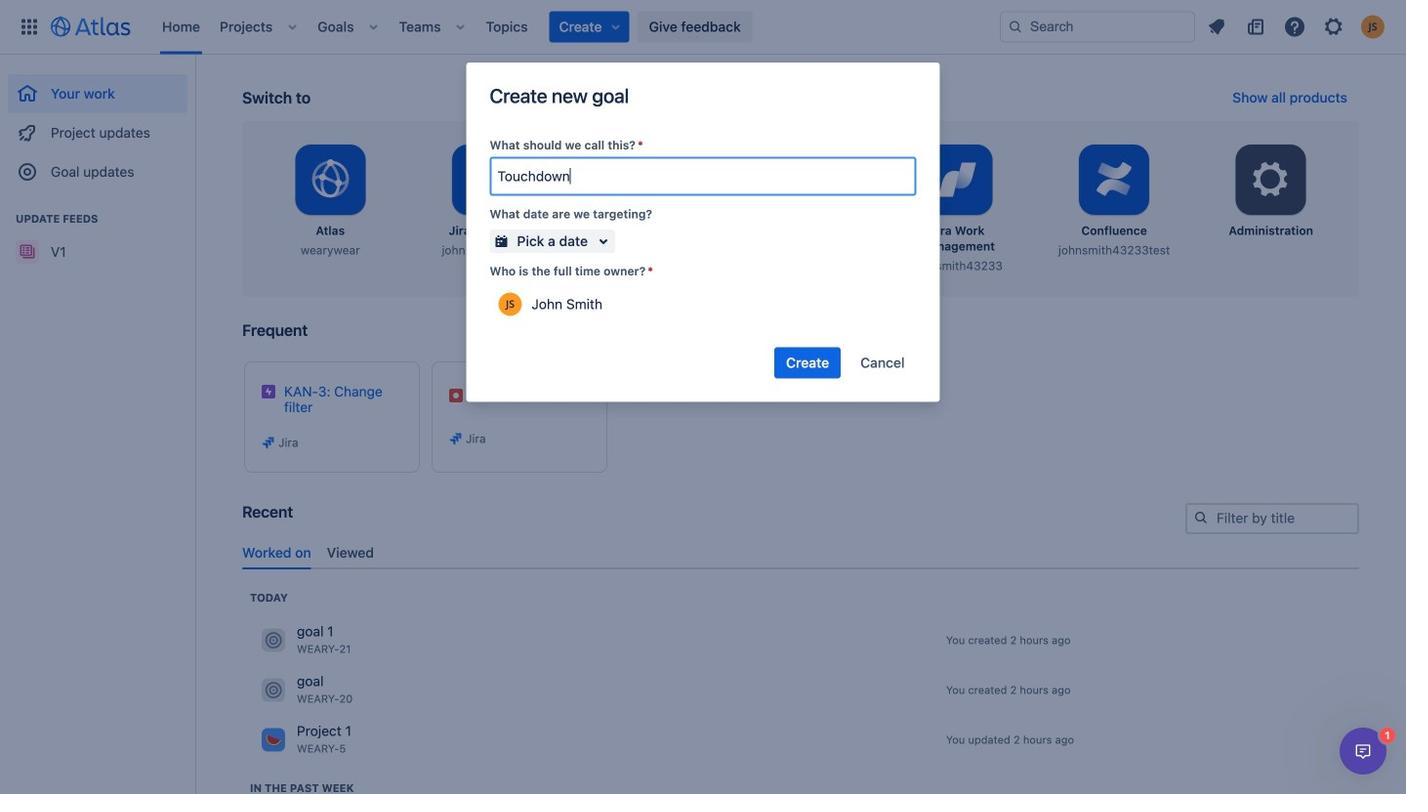 Task type: vqa. For each thing, say whether or not it's contained in the screenshot.
Switch to... image
no



Task type: describe. For each thing, give the bounding box(es) containing it.
top element
[[12, 0, 1000, 54]]

0 horizontal spatial jira image
[[261, 435, 276, 450]]

2 heading from the top
[[250, 780, 354, 794]]

0 horizontal spatial jira image
[[261, 435, 276, 450]]

search image
[[1008, 19, 1024, 35]]

1 horizontal spatial jira image
[[448, 431, 464, 446]]

1 townsquare image from the top
[[262, 629, 285, 652]]

1 horizontal spatial jira image
[[448, 431, 464, 446]]



Task type: locate. For each thing, give the bounding box(es) containing it.
heading
[[250, 590, 288, 606], [250, 780, 354, 794]]

help image
[[1284, 15, 1307, 39]]

townsquare image
[[262, 629, 285, 652], [262, 678, 285, 702], [262, 728, 285, 752]]

0 vertical spatial townsquare image
[[262, 629, 285, 652]]

2 group from the top
[[8, 191, 188, 277]]

1 vertical spatial townsquare image
[[262, 678, 285, 702]]

1 vertical spatial heading
[[250, 780, 354, 794]]

2 townsquare image from the top
[[262, 678, 285, 702]]

banner
[[0, 0, 1407, 55]]

Search field
[[1000, 11, 1196, 42]]

3 townsquare image from the top
[[262, 728, 285, 752]]

2 vertical spatial townsquare image
[[262, 728, 285, 752]]

dialog
[[1340, 728, 1387, 775]]

1 heading from the top
[[250, 590, 288, 606]]

None field
[[492, 159, 915, 194]]

tab list
[[234, 537, 1368, 569]]

Filter by title field
[[1188, 505, 1358, 532]]

jira image
[[448, 431, 464, 446], [261, 435, 276, 450]]

None search field
[[1000, 11, 1196, 42]]

search image
[[1194, 510, 1209, 526]]

group
[[8, 55, 188, 197], [8, 191, 188, 277]]

settings image
[[1248, 156, 1295, 203]]

0 vertical spatial heading
[[250, 590, 288, 606]]

jira image
[[448, 431, 464, 446], [261, 435, 276, 450]]

1 group from the top
[[8, 55, 188, 197]]



